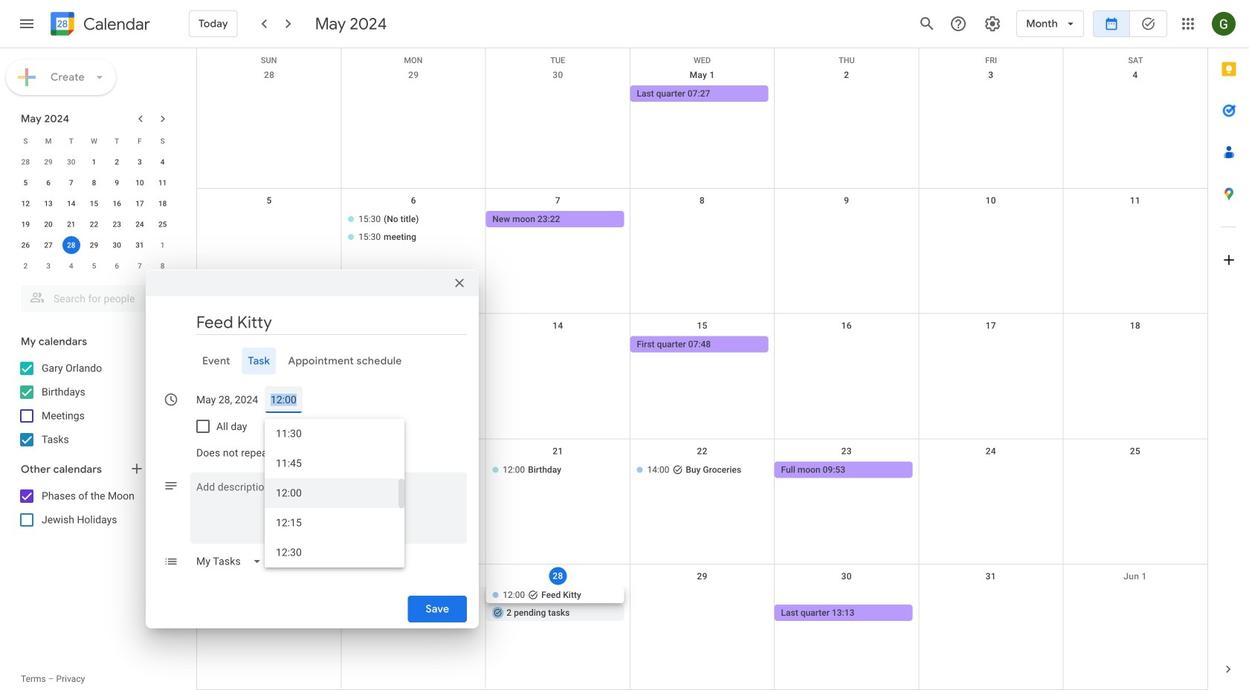Task type: locate. For each thing, give the bounding box(es) containing it.
april 29 element
[[39, 153, 57, 171]]

28, today element
[[62, 236, 80, 254]]

other calendars list
[[3, 485, 184, 532]]

Start date text field
[[196, 387, 259, 414]]

Add description text field
[[190, 479, 467, 533]]

add other calendars image
[[129, 462, 144, 477]]

start time list box
[[265, 420, 405, 568]]

None search field
[[0, 280, 184, 312]]

row group
[[14, 152, 174, 277]]

27 element
[[39, 236, 57, 254]]

heading
[[80, 15, 150, 33]]

22 element
[[85, 216, 103, 234]]

Add title text field
[[196, 312, 467, 334]]

april 30 element
[[62, 153, 80, 171]]

20 element
[[39, 216, 57, 234]]

cell
[[197, 86, 341, 103], [341, 86, 486, 103], [486, 86, 630, 103], [775, 86, 919, 103], [919, 86, 1063, 103], [1063, 86, 1208, 103], [197, 211, 341, 247], [341, 211, 486, 247], [775, 211, 919, 247], [919, 211, 1063, 247], [1063, 211, 1208, 247], [60, 235, 83, 256], [197, 337, 341, 354], [341, 337, 486, 354], [486, 337, 630, 354], [775, 337, 919, 354], [919, 337, 1063, 354], [1063, 337, 1208, 354], [197, 462, 341, 480], [341, 462, 486, 480], [919, 462, 1063, 480], [1063, 462, 1208, 480], [341, 588, 486, 623], [486, 588, 630, 623], [630, 588, 775, 623], [919, 588, 1063, 623], [1063, 588, 1208, 623]]

2 element
[[108, 153, 126, 171]]

10 element
[[131, 174, 149, 192]]

row
[[197, 48, 1208, 65], [197, 63, 1208, 189], [14, 131, 174, 152], [14, 152, 174, 173], [14, 173, 174, 193], [197, 189, 1208, 314], [14, 193, 174, 214], [14, 214, 174, 235], [14, 235, 174, 256], [14, 256, 174, 277], [197, 314, 1208, 440], [197, 440, 1208, 565], [197, 565, 1208, 691]]

june 5 element
[[85, 257, 103, 275]]

31 element
[[131, 236, 149, 254]]

3 element
[[131, 153, 149, 171]]

6 element
[[39, 174, 57, 192]]

option
[[265, 420, 399, 449], [265, 449, 399, 479], [265, 479, 399, 509], [265, 509, 399, 539], [265, 539, 399, 568]]

4 element
[[154, 153, 172, 171]]

19 element
[[17, 216, 34, 234]]

april 28 element
[[17, 153, 34, 171]]

9 element
[[108, 174, 126, 192]]

grid
[[196, 48, 1208, 691]]

1 horizontal spatial tab list
[[1209, 48, 1249, 649]]

24 element
[[131, 216, 149, 234]]

tab list
[[1209, 48, 1249, 649], [158, 348, 467, 375]]

june 6 element
[[108, 257, 126, 275]]

None field
[[190, 436, 298, 472], [190, 545, 268, 580], [190, 436, 298, 472], [190, 545, 268, 580]]

14 element
[[62, 195, 80, 213]]

june 7 element
[[131, 257, 149, 275]]

0 horizontal spatial tab list
[[158, 348, 467, 375]]

june 8 element
[[154, 257, 172, 275]]

Start time text field
[[271, 387, 297, 414]]

25 element
[[154, 216, 172, 234]]



Task type: vqa. For each thing, say whether or not it's contained in the screenshot.
Wed 25
no



Task type: describe. For each thing, give the bounding box(es) containing it.
1 option from the top
[[265, 420, 399, 449]]

7 element
[[62, 174, 80, 192]]

4 option from the top
[[265, 509, 399, 539]]

29 element
[[85, 236, 103, 254]]

settings menu image
[[984, 15, 1002, 33]]

17 element
[[131, 195, 149, 213]]

16 element
[[108, 195, 126, 213]]

cell inside may 2024 grid
[[60, 235, 83, 256]]

11 element
[[154, 174, 172, 192]]

13 element
[[39, 195, 57, 213]]

12 element
[[17, 195, 34, 213]]

june 1 element
[[154, 236, 172, 254]]

21 element
[[62, 216, 80, 234]]

june 2 element
[[17, 257, 34, 275]]

8 element
[[85, 174, 103, 192]]

Search for people text field
[[30, 286, 161, 312]]

my calendars list
[[3, 357, 184, 452]]

2 option from the top
[[265, 449, 399, 479]]

26 element
[[17, 236, 34, 254]]

1 element
[[85, 153, 103, 171]]

23 element
[[108, 216, 126, 234]]

18 element
[[154, 195, 172, 213]]

5 option from the top
[[265, 539, 399, 568]]

heading inside calendar element
[[80, 15, 150, 33]]

calendar element
[[48, 9, 150, 42]]

june 4 element
[[62, 257, 80, 275]]

15 element
[[85, 195, 103, 213]]

3 option from the top
[[265, 479, 399, 509]]

30 element
[[108, 236, 126, 254]]

may 2024 grid
[[14, 131, 174, 277]]

5 element
[[17, 174, 34, 192]]

main drawer image
[[18, 15, 36, 33]]

june 3 element
[[39, 257, 57, 275]]



